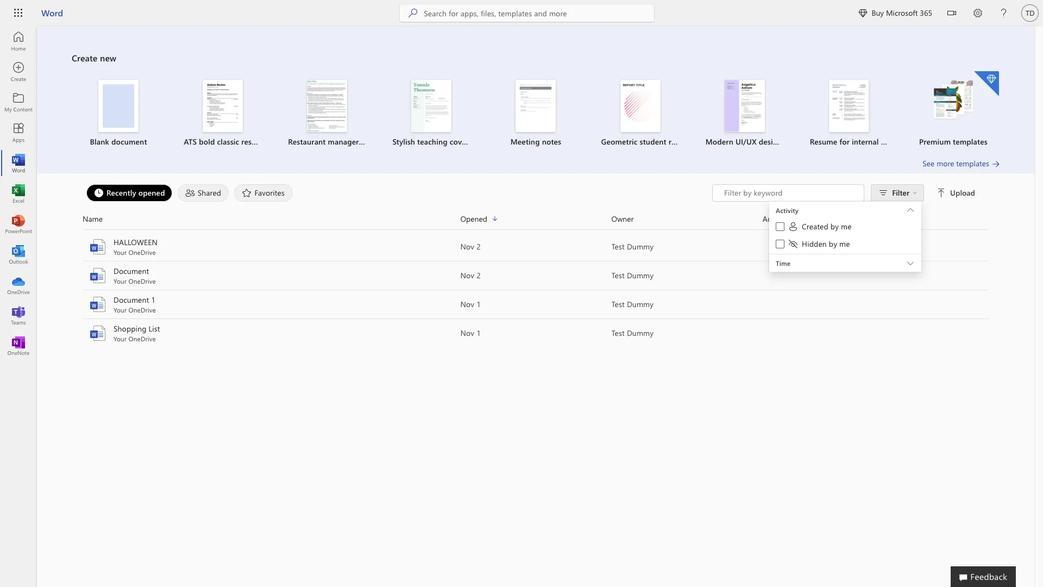 Task type: vqa. For each thing, say whether or not it's contained in the screenshot.
the bottom 'Nov 21'
no



Task type: locate. For each thing, give the bounding box(es) containing it.
2 your from the top
[[114, 277, 127, 285]]

2 cover from the left
[[792, 136, 811, 147]]

document inside 'document your onedrive'
[[114, 266, 149, 276]]

me
[[841, 221, 852, 232], [840, 239, 850, 249]]

word image inside name document cell
[[89, 267, 107, 284]]

1 horizontal spatial resume
[[361, 136, 387, 147]]

menu
[[770, 201, 922, 202], [770, 202, 922, 254], [770, 219, 922, 254]]

favorites tab
[[232, 184, 296, 202]]

dummy for halloween
[[627, 241, 654, 252]]

feedback
[[971, 571, 1008, 582]]

2 2 from the top
[[477, 270, 481, 280]]

3 nov from the top
[[461, 299, 475, 309]]

 button
[[939, 0, 965, 28]]

cover right teaching
[[450, 136, 469, 147]]

Filter by keyword text field
[[724, 188, 859, 198]]

your inside document 1 your onedrive
[[114, 305, 127, 314]]

modern ui/ux designer cover letter
[[706, 136, 832, 147]]

1
[[151, 295, 155, 305], [477, 299, 481, 309], [477, 328, 481, 338]]

halloween
[[114, 237, 158, 247]]


[[948, 9, 957, 17]]

1 horizontal spatial cover
[[792, 136, 811, 147]]

nov 1
[[461, 299, 481, 309], [461, 328, 481, 338]]

nov 2
[[461, 241, 481, 252], [461, 270, 481, 280]]

4 test dummy from the top
[[612, 328, 654, 338]]

meeting
[[511, 136, 540, 147]]

resume
[[241, 136, 267, 147], [361, 136, 387, 147]]

created
[[802, 221, 829, 232]]

row inside create new main content
[[83, 213, 990, 230]]

your up shopping
[[114, 305, 127, 314]]

letter
[[471, 136, 490, 147], [813, 136, 832, 147]]

test dummy for shopping list
[[612, 328, 654, 338]]

feedback button
[[951, 566, 1016, 587]]

0 vertical spatial me
[[841, 221, 852, 232]]

4 onedrive from the top
[[129, 334, 156, 343]]

created by me element
[[788, 221, 852, 232]]

word image down apps image
[[13, 158, 24, 169]]

2 nov 1 from the top
[[461, 328, 481, 338]]

2 word image from the top
[[89, 325, 107, 342]]

onedrive down halloween
[[129, 248, 156, 257]]

1 vertical spatial templates
[[957, 158, 990, 169]]

2 document from the top
[[114, 295, 149, 305]]

1 nov 1 from the top
[[461, 299, 481, 309]]

2 onedrive from the top
[[129, 277, 156, 285]]

your down shopping
[[114, 334, 127, 343]]

0 vertical spatial nov 1
[[461, 299, 481, 309]]

favorites element
[[235, 184, 293, 202]]

internal
[[852, 136, 879, 147]]

ats
[[184, 136, 197, 147]]

4 dummy from the top
[[627, 328, 654, 338]]

0 vertical spatial templates
[[953, 136, 988, 147]]

created by me
[[802, 221, 852, 232]]

modern
[[706, 136, 734, 147]]

nov 2 for halloween
[[461, 241, 481, 252]]

document down halloween your onedrive
[[114, 266, 149, 276]]

resume for internal company transfer image
[[829, 80, 870, 132]]

recently opened
[[107, 187, 165, 198]]

transfer
[[916, 136, 943, 147]]

create
[[72, 52, 98, 64]]

letter left for
[[813, 136, 832, 147]]

4 test from the top
[[612, 328, 625, 338]]

ui/ux
[[736, 136, 757, 147]]

1 vertical spatial nov 1
[[461, 328, 481, 338]]

me up 'hidden by me' checkbox item
[[841, 221, 852, 232]]

ats bold classic resume element
[[177, 80, 269, 147]]

1 2 from the top
[[477, 241, 481, 252]]

1 for list
[[477, 328, 481, 338]]

owner button
[[612, 213, 763, 225]]

2 nov 2 from the top
[[461, 270, 481, 280]]

bold
[[199, 136, 215, 147]]

tab list
[[84, 184, 713, 202]]

row
[[83, 213, 990, 230]]

hidden by me
[[802, 239, 850, 249]]

 upload
[[938, 188, 976, 198]]

document 1 your onedrive
[[114, 295, 156, 314]]

cover inside modern ui/ux designer cover letter element
[[792, 136, 811, 147]]

0 vertical spatial by
[[831, 221, 839, 232]]

document
[[114, 266, 149, 276], [114, 295, 149, 305]]

resume
[[810, 136, 838, 147]]

favorites
[[255, 187, 285, 198]]

list containing blank document
[[72, 70, 1001, 158]]

opened
[[461, 213, 488, 224]]

displaying 4 out of 9 files. status
[[713, 184, 978, 274]]

me for hidden by me
[[840, 239, 850, 249]]

1 test dummy from the top
[[612, 241, 654, 252]]

owner
[[612, 213, 634, 224]]

test dummy
[[612, 241, 654, 252], [612, 270, 654, 280], [612, 299, 654, 309], [612, 328, 654, 338]]

by for created
[[831, 221, 839, 232]]

1 test from the top
[[612, 241, 625, 252]]

none search field inside word banner
[[400, 4, 655, 22]]

new
[[100, 52, 116, 64]]

1 vertical spatial 2
[[477, 270, 481, 280]]

row containing name
[[83, 213, 990, 230]]

dummy for shopping list
[[627, 328, 654, 338]]

test for halloween
[[612, 241, 625, 252]]

0 vertical spatial nov 2
[[461, 241, 481, 252]]

hidden
[[802, 239, 827, 249]]

0 vertical spatial document
[[114, 266, 149, 276]]

365
[[920, 8, 933, 18]]

3 dummy from the top
[[627, 299, 654, 309]]

list
[[72, 70, 1001, 158]]

1 document from the top
[[114, 266, 149, 276]]

cover right designer
[[792, 136, 811, 147]]

0 vertical spatial word image
[[89, 238, 107, 255]]

2 for halloween
[[477, 241, 481, 252]]

nov for document
[[461, 270, 475, 280]]

me down created by me checkbox item
[[840, 239, 850, 249]]

nov
[[461, 241, 475, 252], [461, 270, 475, 280], [461, 299, 475, 309], [461, 328, 475, 338]]

dummy
[[627, 241, 654, 252], [627, 270, 654, 280], [627, 299, 654, 309], [627, 328, 654, 338]]

1 for 1
[[477, 299, 481, 309]]

0 vertical spatial word image
[[13, 158, 24, 169]]

templates
[[953, 136, 988, 147], [957, 158, 990, 169]]

1 onedrive from the top
[[129, 248, 156, 257]]

1 nov from the top
[[461, 241, 475, 252]]

1 vertical spatial by
[[829, 239, 838, 249]]

onenote image
[[13, 340, 24, 351]]

document down 'document your onedrive'
[[114, 295, 149, 305]]

report
[[669, 136, 691, 147]]

0 horizontal spatial cover
[[450, 136, 469, 147]]

home image
[[13, 36, 24, 47]]

word image left 'document your onedrive'
[[89, 267, 107, 284]]

1 word image from the top
[[89, 238, 107, 255]]

word
[[41, 7, 63, 18]]

2 vertical spatial word image
[[89, 296, 107, 313]]

cover inside stylish teaching cover letter element
[[450, 136, 469, 147]]

hidden by me checkbox item
[[770, 236, 922, 254]]

stylish teaching cover letter
[[393, 136, 490, 147]]

1 letter from the left
[[471, 136, 490, 147]]

2 test from the top
[[612, 270, 625, 280]]

company
[[881, 136, 913, 147]]

1 nov 2 from the top
[[461, 241, 481, 252]]

resume left the stylish
[[361, 136, 387, 147]]

2 dummy from the top
[[627, 270, 654, 280]]

resume for internal company transfer
[[810, 136, 943, 147]]

test for shopping list
[[612, 328, 625, 338]]

3 your from the top
[[114, 305, 127, 314]]

1 vertical spatial word image
[[89, 267, 107, 284]]

3 onedrive from the top
[[129, 305, 156, 314]]

document inside document 1 your onedrive
[[114, 295, 149, 305]]

0 vertical spatial 2
[[477, 241, 481, 252]]

0 horizontal spatial resume
[[241, 136, 267, 147]]

stylish teaching cover letter image
[[412, 80, 452, 132]]

1 vertical spatial word image
[[89, 325, 107, 342]]

time
[[776, 259, 791, 267]]

document your onedrive
[[114, 266, 156, 285]]

3 test from the top
[[612, 299, 625, 309]]

onedrive
[[129, 248, 156, 257], [129, 277, 156, 285], [129, 305, 156, 314], [129, 334, 156, 343]]

resume right classic on the left top of the page
[[241, 136, 267, 147]]

2 letter from the left
[[813, 136, 832, 147]]

activity
[[776, 206, 799, 215], [763, 213, 788, 224]]

letter left meeting
[[471, 136, 490, 147]]

2 test dummy from the top
[[612, 270, 654, 280]]

dummy for document 1
[[627, 299, 654, 309]]

navigation
[[0, 26, 37, 361]]

create new main content
[[37, 26, 1035, 348]]

word image left document 1 your onedrive
[[89, 296, 107, 313]]

by up hidden by me
[[831, 221, 839, 232]]

1 vertical spatial document
[[114, 295, 149, 305]]

onedrive up list
[[129, 305, 156, 314]]

document for 1
[[114, 295, 149, 305]]

recently opened element
[[86, 184, 172, 202]]

1 vertical spatial me
[[840, 239, 850, 249]]

classic
[[217, 136, 239, 147]]

word image down name
[[89, 238, 107, 255]]

templates up see more templates "button" at the right top of the page
[[953, 136, 988, 147]]

word image inside name halloween "cell"
[[89, 238, 107, 255]]

modern ui/ux designer cover letter element
[[699, 80, 832, 147]]

1 horizontal spatial letter
[[813, 136, 832, 147]]

word image
[[13, 158, 24, 169], [89, 267, 107, 284], [89, 296, 107, 313]]

0 horizontal spatial letter
[[471, 136, 490, 147]]

premium templates diamond image
[[975, 71, 1000, 96]]

onedrive down list
[[129, 334, 156, 343]]

word image
[[89, 238, 107, 255], [89, 325, 107, 342]]

tab list containing recently opened
[[84, 184, 713, 202]]

upload
[[951, 188, 976, 198]]

designer
[[759, 136, 790, 147]]

your up document 1 your onedrive
[[114, 277, 127, 285]]

onedrive image
[[13, 279, 24, 290]]

Search box. Suggestions appear as you type. search field
[[424, 4, 655, 22]]

tab list inside create new main content
[[84, 184, 713, 202]]

word banner
[[0, 0, 1044, 28]]


[[938, 189, 946, 197]]

2 nov from the top
[[461, 270, 475, 280]]

by down created by me
[[829, 239, 838, 249]]

premium templates element
[[908, 71, 1000, 147]]

your down halloween
[[114, 248, 127, 257]]

nov for shopping list
[[461, 328, 475, 338]]

4 your from the top
[[114, 334, 127, 343]]

your inside 'document your onedrive'
[[114, 277, 127, 285]]

templates right more
[[957, 158, 990, 169]]

word image left shopping
[[89, 325, 107, 342]]

3 test dummy from the top
[[612, 299, 654, 309]]

word image inside name shopping list cell
[[89, 325, 107, 342]]

resume for internal company transfer element
[[804, 80, 943, 147]]

4 nov from the top
[[461, 328, 475, 338]]

word image inside name document 1 cell
[[89, 296, 107, 313]]

1 vertical spatial nov 2
[[461, 270, 481, 280]]

None search field
[[400, 4, 655, 22]]

1 dummy from the top
[[627, 241, 654, 252]]

shopping
[[114, 323, 147, 334]]

by for hidden
[[829, 239, 838, 249]]

test
[[612, 241, 625, 252], [612, 270, 625, 280], [612, 299, 625, 309], [612, 328, 625, 338]]

onedrive up document 1 your onedrive
[[129, 277, 156, 285]]

 buy microsoft 365
[[859, 8, 933, 18]]

1 your from the top
[[114, 248, 127, 257]]

student
[[640, 136, 667, 147]]

list
[[149, 323, 160, 334]]

me for created by me
[[841, 221, 852, 232]]

premium templates image
[[934, 80, 974, 120]]

onedrive inside 'document your onedrive'
[[129, 277, 156, 285]]

2
[[477, 241, 481, 252], [477, 270, 481, 280]]

1 cover from the left
[[450, 136, 469, 147]]

blank document element
[[73, 80, 164, 147]]

by
[[831, 221, 839, 232], [829, 239, 838, 249]]

1 resume from the left
[[241, 136, 267, 147]]

modern ui/ux designer cover letter image
[[725, 80, 765, 132]]

cover
[[450, 136, 469, 147], [792, 136, 811, 147]]

your
[[114, 248, 127, 257], [114, 277, 127, 285], [114, 305, 127, 314], [114, 334, 127, 343]]

document
[[111, 136, 147, 147]]



Task type: describe. For each thing, give the bounding box(es) containing it.
name shopping list cell
[[83, 323, 461, 343]]

more
[[937, 158, 955, 169]]

hidden by me element
[[788, 239, 850, 249]]

word image for document
[[89, 267, 107, 284]]

ats bold classic resume
[[184, 136, 267, 147]]

templates inside "button"
[[957, 158, 990, 169]]

2 resume from the left
[[361, 136, 387, 147]]

letter inside modern ui/ux designer cover letter element
[[813, 136, 832, 147]]

shared
[[198, 187, 221, 198]]

1 inside document 1 your onedrive
[[151, 295, 155, 305]]

powerpoint image
[[13, 219, 24, 229]]

teams image
[[13, 310, 24, 321]]

ats bold classic resume image
[[203, 80, 243, 132]]

my content image
[[13, 97, 24, 108]]

onedrive inside halloween your onedrive
[[129, 248, 156, 257]]

halloween your onedrive
[[114, 237, 158, 257]]

document for your
[[114, 266, 149, 276]]

opened button
[[461, 213, 612, 225]]

stylish teaching cover letter element
[[386, 80, 490, 147]]

opened
[[138, 187, 165, 198]]

2 for document
[[477, 270, 481, 280]]

your inside shopping list your onedrive
[[114, 334, 127, 343]]

test dummy for halloween
[[612, 241, 654, 252]]

nov 1 for shopping list
[[461, 328, 481, 338]]

onedrive inside document 1 your onedrive
[[129, 305, 156, 314]]

dummy for document
[[627, 270, 654, 280]]

filter 
[[893, 188, 918, 198]]

buy
[[872, 8, 884, 18]]

geometric student report element
[[595, 80, 691, 147]]

outlook image
[[13, 249, 24, 260]]

name button
[[83, 213, 461, 225]]

activity inside displaying 4 out of 9 files. 'status'
[[776, 206, 799, 215]]

nov 2 for document
[[461, 270, 481, 280]]

apps image
[[13, 127, 24, 138]]

onedrive inside shopping list your onedrive
[[129, 334, 156, 343]]

activity inside column header
[[763, 213, 788, 224]]

word image for shopping
[[89, 325, 107, 342]]

stylish
[[393, 136, 415, 147]]

test dummy for document
[[612, 270, 654, 280]]

name
[[83, 213, 103, 224]]

geometric student report
[[601, 136, 691, 147]]

nov 1 for document 1
[[461, 299, 481, 309]]

test for document 1
[[612, 299, 625, 309]]

see more templates
[[923, 158, 990, 169]]

premium
[[920, 136, 951, 147]]

teaching
[[417, 136, 448, 147]]

for
[[840, 136, 850, 147]]

td button
[[1018, 0, 1044, 26]]

premium templates
[[920, 136, 988, 147]]

manager
[[328, 136, 359, 147]]

recently
[[107, 187, 136, 198]]

geometric student report image
[[621, 80, 661, 132]]

filter
[[893, 188, 910, 198]]

meeting notes
[[511, 136, 562, 147]]

notes
[[542, 136, 562, 147]]

letter inside stylish teaching cover letter element
[[471, 136, 490, 147]]


[[913, 191, 918, 195]]

nov for halloween
[[461, 241, 475, 252]]

name document cell
[[83, 266, 461, 285]]

microsoft
[[887, 8, 918, 18]]

word image for document 1
[[89, 296, 107, 313]]

3 menu from the top
[[770, 219, 922, 254]]

test dummy for document 1
[[612, 299, 654, 309]]

1 menu from the top
[[770, 201, 922, 202]]

test for document
[[612, 270, 625, 280]]

nov for document 1
[[461, 299, 475, 309]]

created by me checkbox item
[[770, 219, 922, 236]]

recently opened tab
[[84, 184, 175, 202]]

name halloween cell
[[83, 237, 461, 257]]

excel image
[[13, 188, 24, 199]]

activity, column 4 of 4 column header
[[763, 213, 990, 225]]

restaurant
[[288, 136, 326, 147]]

list inside create new main content
[[72, 70, 1001, 158]]

geometric
[[601, 136, 638, 147]]

name document 1 cell
[[83, 295, 461, 314]]

2 menu from the top
[[770, 202, 922, 254]]

templates inside 'element'
[[953, 136, 988, 147]]

restaurant manager resume element
[[282, 80, 387, 147]]

meeting notes element
[[491, 80, 582, 147]]

shared tab
[[175, 184, 232, 202]]

restaurant manager resume
[[288, 136, 387, 147]]

see more templates button
[[923, 158, 1001, 169]]

see
[[923, 158, 935, 169]]

word image for halloween
[[89, 238, 107, 255]]

shopping list your onedrive
[[114, 323, 160, 343]]

td
[[1026, 9, 1035, 17]]

restaurant manager resume image
[[307, 80, 347, 132]]

your inside halloween your onedrive
[[114, 248, 127, 257]]

create image
[[13, 66, 24, 77]]


[[859, 9, 868, 17]]

blank document
[[90, 136, 147, 147]]

meeting notes image
[[516, 80, 556, 132]]

shared element
[[178, 184, 229, 202]]

blank
[[90, 136, 109, 147]]

create new
[[72, 52, 116, 64]]



